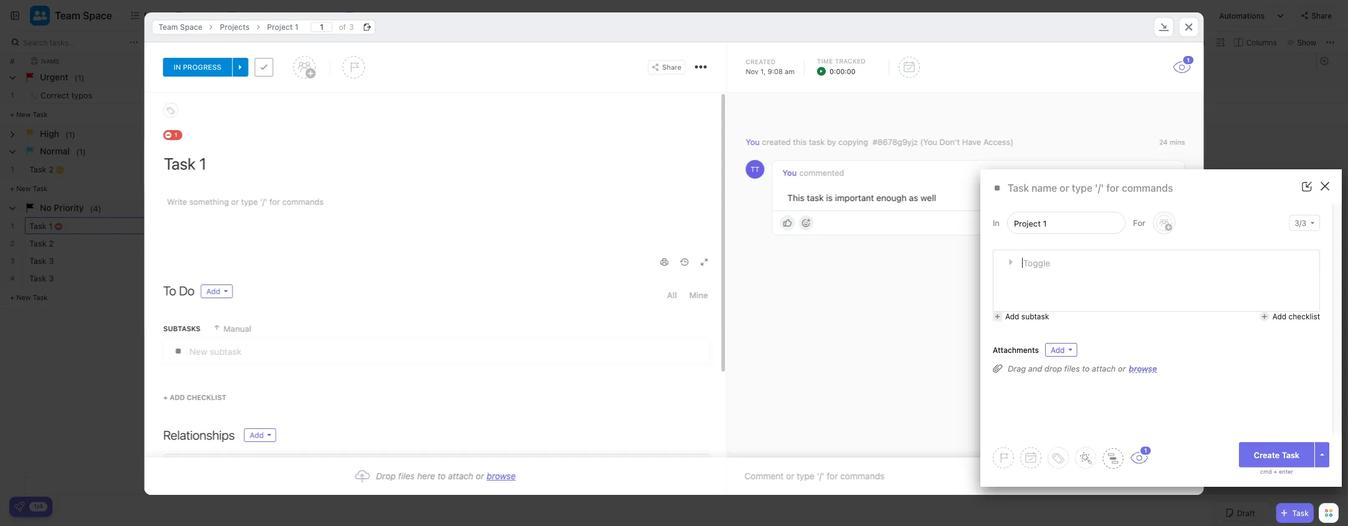 Task type: locate. For each thing, give the bounding box(es) containing it.
you for you created this task by copying #8678g9yjz (you don't have access)
[[746, 137, 760, 147]]

0 horizontal spatial you
[[746, 137, 760, 147]]

turtle
[[176, 91, 197, 100]]

browse
[[1130, 364, 1158, 374], [487, 472, 516, 482]]

browse link
[[487, 472, 516, 482]]

Set task position in this List number field
[[311, 22, 333, 32]]

press space to select this row. row containing 3
[[0, 253, 25, 270]]

1 horizontal spatial to
[[438, 472, 446, 482]]

+
[[163, 394, 168, 402], [1274, 469, 1278, 476]]

0 vertical spatial new
[[16, 110, 31, 118]]

1 vertical spatial (1)
[[76, 147, 86, 157]]

0 horizontal spatial set priority element
[[343, 56, 365, 79]]

share
[[1312, 11, 1333, 20], [663, 63, 682, 71]]

2 down ‎task 1
[[49, 239, 54, 248]]

access)
[[984, 137, 1014, 147]]

1 horizontal spatial checklist
[[1289, 313, 1321, 321]]

team space inside button
[[55, 10, 112, 22]]

project 1
[[267, 23, 299, 31]]

team
[[55, 10, 80, 22], [159, 23, 178, 31]]

1 vertical spatial set priority element
[[993, 448, 1015, 469]]

share button inside "task details" element
[[648, 60, 686, 75]]

2 down normal
[[49, 165, 54, 174]]

to right here
[[438, 472, 446, 482]]

no priority
[[40, 203, 84, 213]]

0 horizontal spatial 1 button
[[1131, 446, 1153, 465]]

1 horizontal spatial team space
[[159, 23, 202, 31]]

2 vertical spatial new
[[16, 294, 31, 302]]

automations button
[[1214, 6, 1272, 25]]

calendar link
[[241, 0, 283, 31]]

0 horizontal spatial add button
[[200, 285, 233, 299]]

press space to select this row. row containing ‎task 1
[[25, 218, 649, 235]]

0 horizontal spatial to
[[282, 92, 291, 100]]

cmd + enter
[[1261, 469, 1294, 476]]

team down list
[[159, 23, 178, 31]]

0 vertical spatial or
[[1119, 364, 1126, 374]]

1 horizontal spatial add button
[[245, 430, 275, 442]]

urgent cell
[[0, 69, 1348, 86]]

3/3 button
[[1290, 215, 1321, 231]]

progress
[[183, 63, 222, 71]]

2 left ‎task 2
[[10, 239, 15, 248]]

subtasks down to do
[[163, 325, 200, 333]]

press space to select this row. row containing ‎task 2
[[25, 235, 649, 253]]

1 vertical spatial space
[[180, 23, 202, 31]]

create task
[[1255, 451, 1300, 460]]

1 new from the top
[[16, 110, 31, 118]]

task history region
[[727, 93, 1204, 458]]

team space link
[[152, 20, 209, 35]]

1 vertical spatial ‎task
[[29, 239, 47, 248]]

1,
[[761, 67, 766, 75]]

task locations element
[[144, 12, 1204, 42]]

0 vertical spatial add button
[[200, 285, 233, 299]]

2 vertical spatial to
[[438, 472, 446, 482]]

row
[[25, 54, 649, 69]]

0:00:00 button
[[818, 66, 874, 77]]

row group containing urgent
[[0, 69, 1348, 309]]

2 vertical spatial new task
[[16, 294, 48, 302]]

terry turtle cell
[[150, 87, 274, 104]]

0 horizontal spatial attach
[[448, 472, 474, 482]]

task left is
[[807, 193, 824, 203]]

0 vertical spatial set priority element
[[343, 56, 365, 79]]

1 min
[[1161, 169, 1178, 177]]

terry turtle
[[154, 91, 197, 100]]

this
[[788, 193, 805, 203]]

add button for to do
[[200, 285, 233, 299]]

1 inside task history region
[[1161, 169, 1164, 177]]

0 horizontal spatial set priority image
[[343, 56, 365, 79]]

team inside the team space link
[[159, 23, 178, 31]]

0 vertical spatial ‎task
[[29, 222, 47, 231]]

1 ‎task from the top
[[29, 222, 47, 231]]

1 vertical spatial 1 button
[[1131, 446, 1153, 465]]

1 horizontal spatial team
[[159, 23, 178, 31]]

+ right 'cmd' at the right bottom of page
[[1274, 469, 1278, 476]]

task 3 down ‎task 2
[[29, 257, 54, 266]]

(1) up 'typos'
[[75, 73, 84, 82]]

subtasks right showing
[[1086, 38, 1118, 47]]

grid
[[0, 54, 1349, 494]]

0 horizontal spatial checklist
[[186, 394, 226, 402]]

1 horizontal spatial browse
[[1130, 364, 1158, 374]]

space down board
[[180, 23, 202, 31]]

browse inside drag and drop files to attach or browse
[[1130, 364, 1158, 374]]

attach right drop on the bottom of page
[[1093, 364, 1116, 374]]

task settings image
[[700, 65, 703, 69]]

gantt link
[[306, 0, 334, 31]]

dialog containing to do
[[144, 12, 1204, 509]]

have
[[963, 137, 982, 147]]

0 vertical spatial +
[[163, 394, 168, 402]]

1 vertical spatial subtasks
[[163, 325, 200, 333]]

0 vertical spatial (1)
[[75, 73, 84, 82]]

1 button
[[1173, 55, 1195, 74], [1131, 446, 1153, 465]]

add button right relationships
[[245, 430, 275, 442]]

0 vertical spatial team
[[55, 10, 80, 22]]

files left here
[[398, 472, 415, 482]]

0 vertical spatial share
[[1312, 11, 1333, 20]]

you up this at the top right of page
[[783, 168, 797, 178]]

to inside "cell"
[[282, 92, 291, 100]]

table link
[[358, 0, 385, 31]]

attach right here
[[448, 472, 474, 482]]

2 for ‎task 2
[[49, 239, 54, 248]]

0 horizontal spatial team space
[[55, 10, 112, 22]]

space up search tasks... text box
[[83, 10, 112, 22]]

1 inside task body element
[[174, 132, 177, 138]]

‎task down ‎task 1
[[29, 239, 47, 248]]

typos
[[71, 91, 92, 100]]

0 horizontal spatial +
[[163, 394, 168, 402]]

you
[[746, 137, 760, 147], [783, 168, 797, 178]]

‎task up ‎task 2
[[29, 222, 47, 231]]

team space inside task locations element
[[159, 23, 202, 31]]

0 horizontal spatial team
[[55, 10, 80, 22]]

add button
[[200, 285, 233, 299], [1046, 344, 1078, 357], [245, 430, 275, 442]]

onboarding checklist button image
[[14, 503, 24, 513]]

1 new task from the top
[[16, 110, 48, 118]]

1 horizontal spatial attach
[[1093, 364, 1116, 374]]

me button
[[1124, 35, 1154, 50]]

list
[[144, 10, 159, 21]]

(1)
[[75, 73, 84, 82], [76, 147, 86, 157]]

task 3
[[29, 257, 54, 266], [29, 274, 54, 283]]

to
[[282, 92, 291, 100], [1083, 364, 1090, 374], [438, 472, 446, 482]]

1 horizontal spatial set priority image
[[993, 448, 1015, 469]]

time tracked
[[818, 57, 866, 65]]

space
[[83, 10, 112, 22], [180, 23, 202, 31]]

0 vertical spatial task 3
[[29, 257, 54, 266]]

task left by
[[809, 137, 825, 147]]

0 vertical spatial attach
[[1093, 364, 1116, 374]]

files right drop on the bottom of page
[[1065, 364, 1080, 374]]

drag and drop files to attach or browse
[[1008, 364, 1158, 374]]

set priority image
[[343, 56, 365, 79], [993, 448, 1015, 469]]

team space up search tasks... text box
[[55, 10, 112, 22]]

(you
[[921, 137, 938, 147]]

team space for the team space link
[[159, 23, 202, 31]]

1 vertical spatial set priority image
[[993, 448, 1015, 469]]

enough
[[877, 193, 907, 203]]

0 vertical spatial to
[[282, 92, 291, 100]]

0 vertical spatial set priority image
[[343, 56, 365, 79]]

2 vertical spatial add button
[[245, 430, 275, 442]]

important
[[835, 193, 875, 203]]

press space to select this row. row
[[0, 87, 25, 104], [25, 87, 649, 106], [0, 161, 25, 178], [25, 161, 649, 178], [0, 218, 25, 235], [25, 218, 649, 235], [0, 235, 25, 253], [25, 235, 649, 253], [0, 253, 25, 270], [25, 253, 649, 270], [0, 270, 25, 287], [25, 270, 649, 287], [25, 473, 649, 494]]

to left do at the left of the page
[[282, 92, 291, 100]]

1 horizontal spatial files
[[1065, 364, 1080, 374]]

1 vertical spatial +
[[1274, 469, 1278, 476]]

onboarding checklist button element
[[14, 503, 24, 513]]

press space to select this row. row containing task 2
[[25, 161, 649, 178]]

1 vertical spatial share button
[[648, 60, 686, 75]]

2 ‎task from the top
[[29, 239, 47, 248]]

1 vertical spatial you
[[783, 168, 797, 178]]

this task is important enough as well
[[788, 193, 937, 203]]

space for the team space link
[[180, 23, 202, 31]]

checklist inside task body element
[[186, 394, 226, 402]]

assignees
[[1170, 38, 1206, 47]]

0 horizontal spatial share button
[[648, 60, 686, 75]]

minimize task image
[[1160, 23, 1170, 31]]

2
[[49, 165, 54, 174], [49, 239, 54, 248], [10, 239, 15, 248]]

+ up relationships
[[163, 394, 168, 402]]

urgent
[[40, 72, 68, 82]]

1 horizontal spatial 1 button
[[1173, 55, 1195, 74]]

1 vertical spatial browse
[[487, 472, 516, 482]]

2 horizontal spatial to
[[1083, 364, 1090, 374]]

correct
[[41, 91, 69, 100]]

task 3 right 4
[[29, 274, 54, 283]]

to right drop on the bottom of page
[[1083, 364, 1090, 374]]

0 horizontal spatial share
[[663, 63, 682, 71]]

tt
[[751, 166, 760, 174]]

0 horizontal spatial subtasks
[[163, 325, 200, 333]]

checklist
[[1289, 313, 1321, 321], [186, 394, 226, 402]]

2 horizontal spatial add button
[[1046, 344, 1078, 357]]

attach inside dialog
[[448, 472, 474, 482]]

you created this task by copying #8678g9yjz (you don't have access)
[[746, 137, 1014, 147]]

attachments
[[993, 346, 1039, 355]]

1 horizontal spatial space
[[180, 23, 202, 31]]

or inside drag and drop files to attach or browse
[[1119, 364, 1126, 374]]

attach
[[1093, 364, 1116, 374], [448, 472, 474, 482]]

dialog
[[144, 12, 1204, 509]]

1
[[295, 23, 299, 31], [1188, 57, 1190, 63], [11, 91, 14, 99], [174, 132, 177, 138], [11, 165, 14, 173], [1161, 169, 1164, 177], [49, 222, 52, 231], [11, 222, 14, 230], [1145, 448, 1148, 454]]

1 horizontal spatial or
[[1119, 364, 1126, 374]]

of 3
[[339, 23, 354, 31]]

set priority image for set priority element within the "task details" element
[[343, 56, 365, 79]]

new task down correct at left top
[[16, 110, 48, 118]]

(1) right normal
[[76, 147, 86, 157]]

and
[[1029, 364, 1043, 374]]

share button
[[1297, 6, 1338, 26], [648, 60, 686, 75]]

no
[[40, 203, 52, 213]]

files inside drag and drop files to attach or browse
[[1065, 364, 1080, 374]]

set priority image inside "task details" element
[[343, 56, 365, 79]]

3 new from the top
[[16, 294, 31, 302]]

0 horizontal spatial space
[[83, 10, 112, 22]]

1 horizontal spatial set priority element
[[993, 448, 1015, 469]]

share inside "task details" element
[[663, 63, 682, 71]]

you left created
[[746, 137, 760, 147]]

(1) inside normal cell
[[76, 147, 86, 157]]

0 vertical spatial files
[[1065, 364, 1080, 374]]

project
[[267, 23, 293, 31]]

Edit task name text field
[[164, 153, 708, 175]]

projects
[[220, 23, 250, 31]]

team space down board
[[159, 23, 202, 31]]

3
[[349, 23, 354, 31], [49, 257, 54, 266], [10, 257, 15, 265], [49, 274, 54, 283]]

1 vertical spatial or
[[476, 472, 484, 482]]

0 vertical spatial share button
[[1297, 6, 1338, 26]]

Search tasks... text field
[[23, 34, 127, 51]]

0 vertical spatial 1 button
[[1173, 55, 1195, 74]]

New subtask text field
[[189, 340, 707, 363]]

0 vertical spatial space
[[83, 10, 112, 22]]

space inside task locations element
[[180, 23, 202, 31]]

1 vertical spatial to
[[1083, 364, 1090, 374]]

1 vertical spatial share
[[663, 63, 682, 71]]

team inside team space button
[[55, 10, 80, 22]]

1 vertical spatial add button
[[1046, 344, 1078, 357]]

min
[[1166, 169, 1178, 177]]

set priority element
[[343, 56, 365, 79], [993, 448, 1015, 469]]

1 vertical spatial files
[[398, 472, 415, 482]]

cell
[[150, 161, 274, 178], [274, 161, 399, 178], [399, 161, 524, 178], [524, 161, 649, 178], [150, 218, 274, 234], [274, 218, 399, 234], [399, 218, 524, 234], [524, 218, 649, 234], [150, 235, 274, 252], [274, 235, 399, 252], [399, 235, 524, 252], [524, 235, 649, 252], [150, 253, 274, 269], [274, 253, 399, 269], [399, 253, 524, 269], [524, 253, 649, 269], [150, 270, 274, 287], [274, 270, 399, 287], [399, 270, 524, 287], [524, 270, 649, 287], [150, 473, 274, 494], [524, 473, 649, 494]]

0 vertical spatial subtasks
[[1086, 38, 1118, 47]]

1 task 3 from the top
[[29, 257, 54, 266]]

1 horizontal spatial subtasks
[[1086, 38, 1118, 47]]

drop
[[376, 472, 396, 482]]

team up tasks...
[[55, 10, 80, 22]]

space inside button
[[83, 10, 112, 22]]

Task name or type '/' for commands text field
[[1008, 182, 1281, 195]]

1 vertical spatial team space
[[159, 23, 202, 31]]

1 vertical spatial attach
[[448, 472, 474, 482]]

0 vertical spatial you
[[746, 137, 760, 147]]

0 vertical spatial checklist
[[1289, 313, 1321, 321]]

#8678g9yjz
[[873, 137, 918, 147]]

gantt
[[306, 10, 329, 21]]

new task down ‎task 2
[[16, 294, 48, 302]]

0 vertical spatial browse
[[1130, 364, 1158, 374]]

‎task
[[29, 222, 47, 231], [29, 239, 47, 248]]

team space for team space button
[[55, 10, 112, 22]]

2 for task 2
[[49, 165, 54, 174]]

1 vertical spatial team
[[159, 23, 178, 31]]

space for team space button
[[83, 10, 112, 22]]

task details element
[[144, 42, 1204, 93]]

files
[[1065, 364, 1080, 374], [398, 472, 415, 482]]

row group
[[0, 69, 25, 309], [0, 69, 1348, 309], [25, 69, 649, 309], [1317, 69, 1348, 309], [1317, 473, 1348, 494]]

1 horizontal spatial you
[[783, 168, 797, 178]]

1 vertical spatial new task
[[16, 185, 48, 193]]

task
[[33, 110, 48, 118], [29, 165, 47, 174], [33, 185, 48, 193], [29, 257, 47, 266], [29, 274, 47, 283], [33, 294, 48, 302], [1282, 451, 1300, 460], [1293, 509, 1309, 518]]

1 vertical spatial task 3
[[29, 274, 54, 283]]

1 vertical spatial new
[[16, 185, 31, 193]]

0 horizontal spatial or
[[476, 472, 484, 482]]

0 vertical spatial new task
[[16, 110, 48, 118]]

new task right 1 1 2 3 1 4 at the left of the page
[[16, 185, 48, 193]]

add button right do
[[200, 285, 233, 299]]

drop
[[1045, 364, 1063, 374]]

(1) inside urgent cell
[[75, 73, 84, 82]]

add button up drop on the bottom of page
[[1046, 344, 1078, 357]]

row group containing correct typos
[[25, 69, 649, 309]]

0 vertical spatial team space
[[55, 10, 112, 22]]

1 vertical spatial checklist
[[186, 394, 226, 402]]

grid containing urgent
[[0, 54, 1349, 494]]

team space
[[55, 10, 112, 22], [159, 23, 202, 31]]



Task type: vqa. For each thing, say whether or not it's contained in the screenshot.


Task type: describe. For each thing, give the bounding box(es) containing it.
search tasks...
[[23, 38, 75, 47]]

mins
[[1170, 138, 1186, 147]]

1 1 2 3 1 4
[[10, 91, 15, 282]]

in
[[993, 219, 1000, 228]]

24
[[1160, 138, 1168, 147]]

‎task 2
[[29, 239, 54, 248]]

1 vertical spatial task
[[807, 193, 824, 203]]

0 vertical spatial task
[[809, 137, 825, 147]]

board link
[[188, 0, 217, 31]]

row group containing 1 1 2 3 1 4
[[0, 69, 25, 309]]

24 mins
[[1160, 138, 1186, 147]]

0 horizontal spatial files
[[398, 472, 415, 482]]

showing subtasks button
[[1040, 35, 1122, 50]]

for
[[1134, 219, 1146, 228]]

in
[[174, 63, 181, 71]]

team for the team space link
[[159, 23, 178, 31]]

add button for relationships
[[245, 430, 275, 442]]

4
[[10, 274, 15, 282]]

1 button inside "task details" element
[[1173, 55, 1195, 74]]

in progress button
[[163, 58, 232, 77]]

time
[[818, 57, 833, 65]]

board
[[188, 10, 212, 21]]

2 inside 1 1 2 3 1 4
[[10, 239, 15, 248]]

#
[[10, 57, 15, 65]]

as
[[909, 193, 919, 203]]

well
[[921, 193, 937, 203]]

3 new task from the top
[[16, 294, 48, 302]]

subtask
[[1022, 313, 1050, 321]]

no priority cell
[[0, 200, 1348, 217]]

do
[[179, 284, 194, 298]]

press space to select this row. row containing 2
[[0, 235, 25, 253]]

enter
[[1280, 469, 1294, 476]]

1/4
[[34, 504, 43, 511]]

+ inside task body element
[[163, 394, 168, 402]]

created
[[762, 137, 791, 147]]

3/3
[[1295, 219, 1307, 228]]

1 inside "task details" element
[[1188, 57, 1190, 63]]

in progress
[[174, 63, 222, 71]]

press space to select this row. row containing 4
[[0, 270, 25, 287]]

you for you commented
[[783, 168, 797, 178]]

do
[[293, 92, 304, 100]]

all link
[[667, 285, 677, 306]]

2 new task from the top
[[16, 185, 48, 193]]

(1) for urgent
[[75, 73, 84, 82]]

reply
[[1159, 219, 1178, 227]]

table
[[358, 10, 380, 21]]

create
[[1255, 451, 1280, 460]]

task 2
[[29, 165, 54, 174]]

you commented
[[783, 168, 845, 178]]

attach inside drag and drop files to attach or browse
[[1093, 364, 1116, 374]]

commented
[[800, 168, 845, 178]]

to inside drag and drop files to attach or browse
[[1083, 364, 1090, 374]]

here
[[417, 472, 435, 482]]

1 inside task locations element
[[295, 23, 299, 31]]

to do cell
[[274, 87, 399, 104]]

all
[[667, 291, 677, 300]]

created
[[746, 58, 776, 65]]

subtasks inside task body element
[[163, 325, 200, 333]]

me
[[1138, 38, 1149, 47]]

1 horizontal spatial +
[[1274, 469, 1278, 476]]

row inside grid
[[25, 54, 649, 69]]

relationships
[[163, 428, 235, 443]]

tasks...
[[50, 38, 75, 47]]

1 horizontal spatial share button
[[1297, 6, 1338, 26]]

correct typos
[[41, 91, 92, 100]]

nov
[[746, 67, 759, 75]]

this
[[793, 137, 807, 147]]

calendar
[[241, 10, 278, 21]]

0:00:00
[[830, 67, 856, 75]]

2 task 3 from the top
[[29, 274, 54, 283]]

normal
[[40, 146, 70, 157]]

team for team space button
[[55, 10, 80, 22]]

of
[[339, 23, 346, 31]]

3 inside 1 1 2 3 1 4
[[10, 257, 15, 265]]

task body element
[[144, 93, 727, 509]]

0 horizontal spatial browse
[[487, 472, 516, 482]]

(1) for normal
[[76, 147, 86, 157]]

drop files here to attach or browse
[[376, 472, 516, 482]]

drag
[[1008, 364, 1026, 374]]

monday cell
[[399, 87, 524, 104]]

priority
[[54, 203, 84, 213]]

by
[[827, 137, 837, 147]]

1 inside press space to select this row. row
[[49, 222, 52, 231]]

‎task for ‎task 1
[[29, 222, 47, 231]]

is
[[827, 193, 833, 203]]

manual button
[[213, 319, 251, 340]]

manual
[[223, 325, 251, 334]]

terry
[[154, 91, 173, 100]]

showing subtasks
[[1053, 38, 1118, 47]]

copying
[[839, 137, 869, 147]]

am
[[785, 67, 795, 75]]

don't
[[940, 137, 960, 147]]

team space button
[[50, 2, 112, 29]]

add checklist
[[1273, 313, 1321, 321]]

press space to select this row. row containing correct typos
[[25, 87, 649, 106]]

automations
[[1220, 11, 1265, 20]]

search
[[23, 38, 48, 47]]

to
[[163, 284, 176, 298]]

mine link
[[689, 285, 708, 306]]

add button for attachments
[[1046, 344, 1078, 357]]

2 new from the top
[[16, 185, 31, 193]]

tracked
[[835, 57, 866, 65]]

set priority element inside "task details" element
[[343, 56, 365, 79]]

subtasks inside button
[[1086, 38, 1118, 47]]

3 inside task locations element
[[349, 23, 354, 31]]

‎task for ‎task 2
[[29, 239, 47, 248]]

list link
[[144, 0, 164, 31]]

mine
[[689, 291, 708, 300]]

projects link
[[214, 20, 256, 35]]

normal cell
[[0, 143, 1348, 160]]

1 horizontal spatial share
[[1312, 11, 1333, 20]]

showing
[[1053, 38, 1083, 47]]

9:08
[[768, 67, 783, 75]]

set priority image for rightmost set priority element
[[993, 448, 1015, 469]]

(4)
[[90, 204, 101, 213]]



